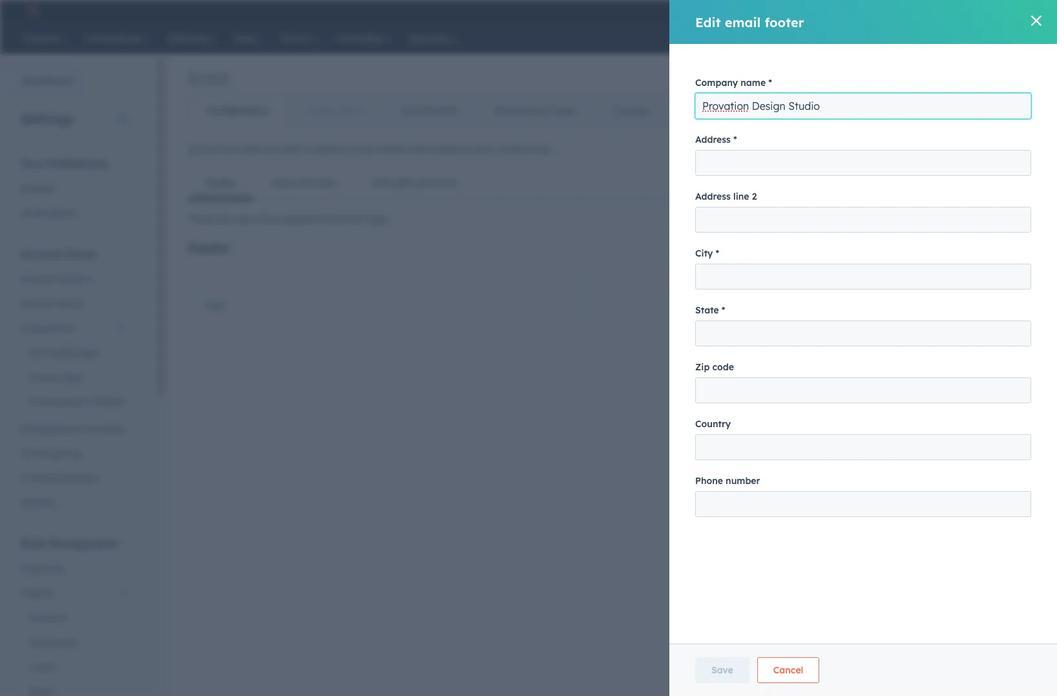 Task type: locate. For each thing, give the bounding box(es) containing it.
name
[[741, 77, 766, 89]]

2 address from the top
[[696, 191, 731, 202]]

1 address from the top
[[696, 134, 731, 145]]

0 vertical spatial address
[[696, 134, 731, 145]]

& inside "link"
[[55, 473, 61, 484]]

search button
[[1024, 27, 1046, 49]]

apps for private apps
[[61, 372, 83, 383]]

account up account defaults
[[21, 248, 62, 261]]

0 vertical spatial email
[[725, 14, 761, 30]]

tracking inside tracking link
[[612, 105, 648, 116]]

these settings will be applied to all email types.
[[188, 213, 390, 225]]

double opt-in link
[[287, 95, 382, 126]]

0 horizontal spatial edit
[[207, 300, 225, 312]]

settings
[[215, 213, 249, 225]]

1 vertical spatial email
[[339, 213, 362, 225]]

0 vertical spatial account
[[21, 248, 62, 261]]

private apps link
[[13, 365, 135, 390]]

and right emails
[[409, 144, 426, 155]]

1 vertical spatial &
[[55, 473, 61, 484]]

apps inside private apps "link"
[[61, 372, 83, 383]]

0 vertical spatial navigation
[[188, 94, 667, 127]]

& right "users"
[[47, 298, 54, 310]]

and
[[409, 144, 426, 155], [415, 177, 431, 189]]

to
[[303, 144, 312, 155], [315, 213, 324, 225]]

companies link
[[13, 630, 135, 655]]

to right want
[[303, 144, 312, 155]]

0 vertical spatial to
[[303, 144, 312, 155]]

apps up service at the bottom
[[61, 372, 83, 383]]

your preferences element
[[13, 156, 135, 226]]

1 horizontal spatial to
[[315, 213, 324, 225]]

to for want
[[303, 144, 312, 155]]

email right all
[[339, 213, 362, 225]]

0 vertical spatial email
[[188, 69, 229, 88]]

1 vertical spatial to
[[315, 213, 324, 225]]

1 horizontal spatial in
[[356, 105, 364, 116]]

1 vertical spatial account
[[21, 274, 55, 285]]

email
[[725, 14, 761, 30], [339, 213, 362, 225]]

footer inside navigation
[[206, 177, 236, 189]]

tracking code
[[21, 448, 82, 460]]

footer down the in the left top of the page
[[206, 177, 236, 189]]

and inside navigation
[[415, 177, 431, 189]]

account for account defaults
[[21, 274, 55, 285]]

footer link
[[188, 167, 254, 199]]

0 horizontal spatial email
[[28, 396, 52, 408]]

address
[[696, 134, 731, 145], [696, 191, 731, 202]]

navigation for choose the data you want to display in your emails and customize how it should look.
[[188, 167, 1037, 199]]

email for email service provider
[[28, 396, 52, 408]]

0 vertical spatial tracking
[[612, 105, 648, 116]]

personalization
[[272, 177, 337, 189]]

1 vertical spatial email
[[28, 396, 52, 408]]

footer down these at the top left
[[188, 240, 231, 256]]

email inside the account setup element
[[28, 396, 52, 408]]

tracking inside tracking code link
[[21, 448, 57, 460]]

1 account from the top
[[21, 248, 62, 261]]

design
[[966, 5, 994, 16]]

to left all
[[315, 213, 324, 225]]

consent
[[64, 473, 98, 484]]

navigation containing footer
[[188, 167, 1037, 199]]

address left 'line' on the top of the page
[[696, 191, 731, 202]]

upgrade
[[744, 6, 779, 16]]

in up the your
[[356, 105, 364, 116]]

leads link
[[13, 655, 135, 680]]

1 vertical spatial tracking
[[21, 448, 57, 460]]

choose the data you want to display in your emails and customize how it should look.
[[188, 144, 552, 155]]

apps inside the connected apps link
[[77, 347, 99, 359]]

0 vertical spatial footer
[[206, 177, 236, 189]]

your
[[357, 144, 376, 155]]

Address line 2 text field
[[696, 207, 1032, 233]]

&
[[47, 298, 54, 310], [55, 473, 61, 484]]

address for address
[[696, 134, 731, 145]]

contacts
[[28, 612, 67, 624]]

address down company
[[696, 134, 731, 145]]

navigation containing configuration
[[188, 94, 667, 127]]

double opt-in
[[306, 105, 364, 116]]

personalization link
[[254, 167, 355, 199]]

in
[[356, 105, 364, 116], [347, 144, 355, 155]]

date
[[393, 177, 412, 189]]

1 navigation from the top
[[188, 94, 667, 127]]

phone number
[[696, 475, 761, 487]]

tracking
[[612, 105, 648, 116], [21, 448, 57, 460]]

email down private
[[28, 396, 52, 408]]

dashboard
[[21, 75, 71, 87]]

phone
[[696, 475, 724, 487]]

in left the your
[[347, 144, 355, 155]]

1 horizontal spatial tracking
[[612, 105, 648, 116]]

code
[[713, 361, 735, 373]]

display
[[314, 144, 345, 155]]

help image
[[841, 6, 853, 17]]

1 horizontal spatial &
[[55, 473, 61, 484]]

0 vertical spatial apps
[[77, 347, 99, 359]]

data
[[239, 144, 259, 155]]

tracking link
[[594, 95, 666, 126]]

subscriptions
[[401, 105, 458, 116]]

your
[[21, 157, 44, 170]]

studio
[[996, 5, 1022, 16]]

leads
[[28, 661, 54, 673]]

privacy
[[21, 473, 52, 484]]

email inside edit email footer dialog
[[725, 14, 761, 30]]

& right privacy
[[55, 473, 61, 484]]

save
[[712, 665, 734, 676]]

0 vertical spatial in
[[356, 105, 364, 116]]

provation
[[926, 5, 964, 16]]

menu containing provation design studio
[[729, 0, 1042, 21]]

address line 2
[[696, 191, 757, 202]]

zip
[[696, 361, 710, 373]]

cancel button
[[758, 658, 820, 683]]

rss date and times
[[373, 177, 457, 189]]

customize
[[428, 144, 471, 155]]

Company name text field
[[696, 93, 1032, 119]]

data management
[[21, 537, 118, 550]]

1 vertical spatial navigation
[[188, 167, 1037, 199]]

email
[[188, 69, 229, 88], [28, 396, 52, 408]]

0 horizontal spatial &
[[47, 298, 54, 310]]

0 horizontal spatial tracking
[[21, 448, 57, 460]]

tracking code link
[[13, 442, 135, 466]]

& for privacy
[[55, 473, 61, 484]]

1 horizontal spatial email
[[725, 14, 761, 30]]

configuration
[[207, 105, 269, 116]]

navigation
[[188, 94, 667, 127], [188, 167, 1037, 199]]

james peterson image
[[912, 5, 923, 16]]

account for account setup
[[21, 248, 62, 261]]

0 horizontal spatial email
[[339, 213, 362, 225]]

2 navigation from the top
[[188, 167, 1037, 199]]

these
[[188, 213, 213, 225]]

address for address line 2
[[696, 191, 731, 202]]

apps up private apps "link"
[[77, 347, 99, 359]]

menu item
[[878, 0, 903, 21]]

email up configuration link
[[188, 69, 229, 88]]

rss
[[373, 177, 390, 189]]

connected apps
[[28, 347, 99, 359]]

menu
[[729, 0, 1042, 21]]

notifications link
[[13, 201, 135, 226]]

0 vertical spatial edit
[[696, 14, 721, 30]]

State text field
[[696, 321, 1032, 347]]

email left footer
[[725, 14, 761, 30]]

your preferences
[[21, 157, 108, 170]]

0 horizontal spatial to
[[303, 144, 312, 155]]

1 horizontal spatial email
[[188, 69, 229, 88]]

account setup
[[21, 248, 96, 261]]

account up "users"
[[21, 274, 55, 285]]

0 vertical spatial &
[[47, 298, 54, 310]]

0 horizontal spatial in
[[347, 144, 355, 155]]

City text field
[[696, 264, 1032, 290]]

state
[[696, 305, 719, 316]]

opt-
[[338, 105, 356, 116]]

2 account from the top
[[21, 274, 55, 285]]

& for users
[[47, 298, 54, 310]]

1 vertical spatial apps
[[61, 372, 83, 383]]

company
[[696, 77, 739, 89]]

close image
[[1032, 16, 1042, 26]]

Zip code text field
[[696, 378, 1032, 403]]

footer
[[765, 14, 805, 30]]

email for email
[[188, 69, 229, 88]]

marketplace downloads link
[[13, 417, 135, 442]]

preferences
[[48, 157, 108, 170]]

1 vertical spatial and
[[415, 177, 431, 189]]

Phone number text field
[[696, 491, 1032, 517]]

subscription types link
[[476, 95, 594, 126]]

1 horizontal spatial edit
[[696, 14, 721, 30]]

1 vertical spatial edit
[[207, 300, 225, 312]]

1 vertical spatial address
[[696, 191, 731, 202]]

integrations
[[21, 323, 74, 334]]

and right date
[[415, 177, 431, 189]]

edit inside dialog
[[696, 14, 721, 30]]

objects
[[21, 588, 53, 599]]



Task type: vqa. For each thing, say whether or not it's contained in the screenshot.
caret image
no



Task type: describe. For each thing, give the bounding box(es) containing it.
apps for connected apps
[[77, 347, 99, 359]]

defaults
[[58, 274, 94, 285]]

all
[[327, 213, 336, 225]]

city
[[696, 248, 714, 259]]

times
[[434, 177, 457, 189]]

provation design studio
[[926, 5, 1022, 16]]

company name
[[696, 77, 766, 89]]

account setup element
[[13, 247, 135, 515]]

look.
[[532, 144, 552, 155]]

tracking for tracking
[[612, 105, 648, 116]]

teams
[[56, 298, 83, 310]]

service
[[55, 396, 86, 408]]

number
[[726, 475, 761, 487]]

marketplaces image
[[814, 6, 826, 17]]

edit email footer
[[696, 14, 805, 30]]

privacy & consent link
[[13, 466, 135, 491]]

users
[[21, 298, 45, 310]]

cancel
[[774, 665, 804, 676]]

Address text field
[[696, 150, 1032, 176]]

line
[[734, 191, 750, 202]]

want
[[280, 144, 301, 155]]

tracking for tracking code
[[21, 448, 57, 460]]

settings
[[21, 111, 73, 127]]

private apps
[[28, 372, 83, 383]]

2
[[752, 191, 757, 202]]

calling icon button
[[782, 2, 804, 19]]

1 vertical spatial in
[[347, 144, 355, 155]]

users & teams
[[21, 298, 83, 310]]

marketplace
[[21, 424, 74, 435]]

code
[[59, 448, 82, 460]]

save button
[[696, 658, 750, 683]]

email service provider link
[[13, 390, 135, 414]]

configuration link
[[189, 95, 287, 126]]

edit for edit email footer
[[696, 14, 721, 30]]

security
[[21, 497, 55, 509]]

properties link
[[13, 557, 135, 581]]

settings image
[[863, 5, 875, 17]]

marketplaces button
[[806, 0, 834, 21]]

should
[[502, 144, 530, 155]]

connected apps link
[[13, 341, 135, 365]]

email service provider
[[28, 396, 124, 408]]

connected
[[28, 347, 74, 359]]

edit button
[[207, 300, 225, 312]]

be
[[267, 213, 278, 225]]

objects button
[[13, 581, 135, 606]]

types
[[551, 105, 575, 116]]

applied
[[281, 213, 313, 225]]

integrations button
[[13, 316, 135, 341]]

Country text field
[[696, 435, 1032, 460]]

security link
[[13, 491, 135, 515]]

provation design studio button
[[904, 0, 1041, 21]]

general link
[[13, 177, 135, 201]]

marketplace downloads
[[21, 424, 123, 435]]

Search HubSpot search field
[[876, 27, 1035, 49]]

companies
[[28, 637, 77, 649]]

0 vertical spatial and
[[409, 144, 426, 155]]

provider
[[89, 396, 124, 408]]

downloads
[[76, 424, 123, 435]]

notifications
[[21, 208, 76, 219]]

double
[[306, 105, 336, 116]]

private
[[28, 372, 59, 383]]

upgrade image
[[730, 5, 742, 17]]

emails
[[379, 144, 407, 155]]

setup
[[66, 248, 96, 261]]

data
[[21, 537, 46, 550]]

properties
[[21, 563, 64, 575]]

to for applied
[[315, 213, 324, 225]]

search image
[[1031, 34, 1040, 43]]

you
[[261, 144, 277, 155]]

choose
[[188, 144, 220, 155]]

navigation for email
[[188, 94, 667, 127]]

account defaults
[[21, 274, 94, 285]]

edit email footer dialog
[[670, 0, 1058, 696]]

data management element
[[13, 537, 135, 696]]

1 vertical spatial footer
[[188, 240, 231, 256]]

hubspot image
[[23, 3, 39, 18]]

it
[[494, 144, 499, 155]]

dashboard link
[[0, 69, 80, 94]]

contacts link
[[13, 606, 135, 630]]

calling icon image
[[787, 5, 799, 17]]

general
[[21, 183, 54, 195]]

types.
[[365, 213, 390, 225]]

how
[[474, 144, 491, 155]]

the
[[222, 144, 236, 155]]

rss date and times link
[[355, 167, 475, 199]]

help button
[[836, 0, 858, 21]]

edit for edit button
[[207, 300, 225, 312]]

in inside navigation
[[356, 105, 364, 116]]

zip code
[[696, 361, 735, 373]]

subscription types
[[495, 105, 575, 116]]

users & teams link
[[13, 292, 135, 316]]



